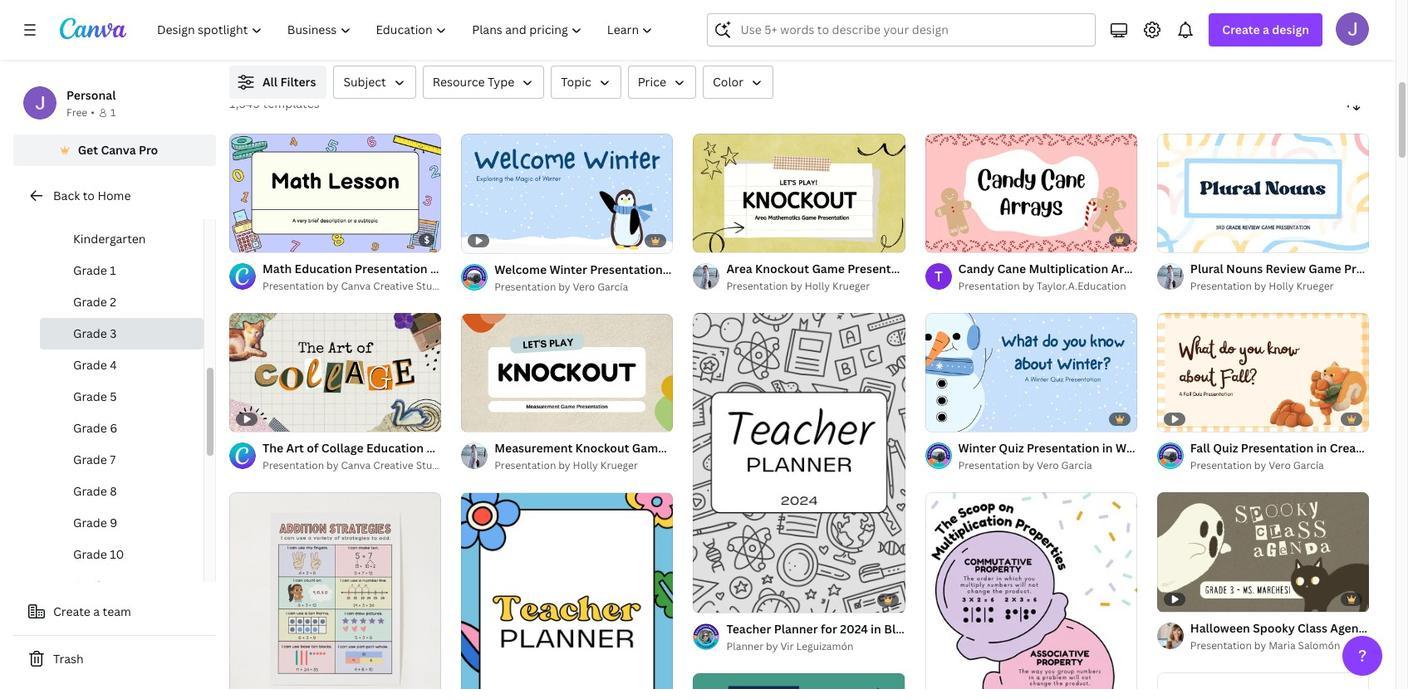 Task type: describe. For each thing, give the bounding box(es) containing it.
studio for first lesson by canva creative studio link from right
[[1298, 12, 1330, 26]]

filters
[[280, 74, 316, 90]]

punctuation worksheet in purple simple modern style image
[[1157, 673, 1369, 690]]

presentation by taylor.a.education
[[958, 279, 1126, 293]]

grade for grade 1
[[73, 263, 107, 278]]

taylor.a.education element
[[925, 263, 952, 290]]

back to home link
[[13, 179, 216, 213]]

krueger for the measurement knockout game presentation in cream playful style image
[[601, 459, 638, 473]]

of for the plural nouns review game presentation in blue yellow pink playful style image on the top right of the page
[[1176, 233, 1185, 245]]

subject
[[343, 74, 386, 90]]

topic
[[561, 74, 591, 90]]

multiplication properties infographic in pink playful style image
[[925, 492, 1137, 690]]

of for candy cane multiplication arrays in pink white illustrative style 'image'
[[944, 233, 953, 245]]

lesson for first lesson by canva creative studio link from right
[[1173, 12, 1207, 26]]

1 for teacher planner for 2024 in black & white school doodle style image
[[705, 594, 710, 606]]

9
[[110, 515, 117, 531]]

area knockout game presentation in yellow playful style presentation by holly krueger
[[726, 261, 1047, 293]]

garcía inside winter quiz presentation in white and blue illustrative style presentation by vero garcía
[[1061, 458, 1092, 473]]

presentation by holly krueger link for for
[[726, 278, 905, 295]]

free
[[66, 106, 87, 120]]

1 horizontal spatial 1 of 14 link
[[461, 313, 673, 433]]

quiz for fall
[[1213, 441, 1238, 456]]

grade 10
[[73, 547, 124, 562]]

2 presentation by canva creative studio link from the top
[[263, 458, 447, 475]]

studio for third lesson by canva creative studio link from the right
[[691, 12, 723, 26]]

8
[[110, 484, 117, 499]]

of for teacher planner for 2024 in black & white school doodle style image
[[712, 594, 721, 606]]

creative for second presentation by canva creative studio 'link' from the top
[[373, 459, 413, 473]]

fall quiz presentation in cream and ora link
[[1190, 440, 1408, 458]]

home
[[98, 188, 131, 204]]

grade 2
[[73, 294, 116, 310]]

ora
[[1394, 441, 1408, 456]]

personal
[[66, 87, 116, 103]]

creative for 1st lesson by canva creative studio link from the left
[[345, 12, 386, 26]]

pastel simple math addition strategies poster image
[[229, 493, 441, 690]]

winter quiz presentation in white and blue illustrative style presentation by vero garcía
[[958, 440, 1297, 473]]

create for create a team
[[53, 604, 90, 620]]

color
[[713, 74, 744, 90]]

maria
[[1269, 639, 1296, 653]]

canva for second presentation by canva creative studio 'link' from the top
[[341, 459, 371, 473]]

lesson by canva creative studio for third lesson by canva creative studio link from the right
[[566, 12, 723, 26]]

resource
[[433, 74, 485, 90]]

pre-
[[73, 199, 96, 215]]

4 lesson by canva creative studio link from the left
[[1173, 11, 1408, 27]]

game
[[812, 261, 845, 277]]

planner by vir leguizamón link
[[726, 639, 905, 655]]

teacher planner for 2024 in black & white school doodle style link
[[726, 621, 1079, 639]]

yellow
[[936, 261, 973, 277]]

canva for 2nd lesson by canva creative studio link from the right
[[920, 12, 950, 26]]

and for cream
[[1370, 441, 1391, 456]]

measurement knockout game presentation in cream playful style image
[[461, 313, 673, 433]]

1 of 14 for presentation by canva creative studio
[[241, 233, 270, 245]]

top level navigation element
[[146, 13, 667, 47]]

grade 2 link
[[40, 287, 204, 318]]

presentation by canva creative studio for second presentation by canva creative studio 'link' from the bottom of the page
[[263, 279, 447, 293]]

studio for second presentation by canva creative studio 'link' from the bottom of the page
[[416, 279, 447, 293]]

7
[[110, 452, 116, 468]]

white inside teacher planner for 2024 in black & white school doodle style planner by vir leguizamón
[[928, 621, 961, 637]]

holly inside area knockout game presentation in yellow playful style presentation by holly krueger
[[805, 279, 830, 293]]

lesson by canva creative studio for 2nd lesson by canva creative studio link from the right
[[870, 12, 1027, 26]]

kindergarten
[[73, 231, 146, 247]]

1 horizontal spatial 1 of 14
[[473, 412, 502, 425]]

1 of 10 link
[[925, 133, 1137, 253]]

•
[[91, 106, 95, 120]]

trash link
[[13, 643, 216, 676]]

creative for first lesson by canva creative studio link from right
[[1256, 12, 1296, 26]]

salomón
[[1298, 639, 1340, 653]]

canva inside button
[[101, 142, 136, 158]]

and for white
[[1151, 440, 1173, 456]]

presentation by maria salomón
[[1190, 639, 1340, 653]]

presentation by taylor.a.education link
[[958, 278, 1137, 295]]

design
[[1272, 22, 1309, 37]]

Search search field
[[741, 14, 1085, 46]]

back to home
[[53, 188, 131, 204]]

6
[[110, 420, 117, 436]]

1 of 11
[[705, 233, 733, 245]]

14 for presentation by vero garcía
[[1187, 233, 1198, 245]]

1 horizontal spatial planner
[[774, 621, 818, 637]]

teacher planner for 2024 in colorful pop retro flowers style image
[[461, 493, 673, 690]]

1 of 11 link
[[693, 133, 905, 253]]

type
[[488, 74, 515, 90]]

for
[[821, 621, 837, 637]]

20
[[955, 412, 967, 424]]

1 for winter quiz presentation in white and blue illustrative style image
[[937, 412, 942, 424]]

math education presentation skeleton in a purple white black lined style image
[[229, 133, 441, 253]]

creative for third lesson by canva creative studio link from the right
[[649, 12, 689, 26]]

teacher planner for 2024 in black & white school doodle style image
[[693, 313, 905, 613]]

grade for grade 7
[[73, 452, 107, 468]]

create a team
[[53, 604, 131, 620]]

2 lesson by canva creative studio link from the left
[[566, 11, 816, 27]]

canva for second presentation by canva creative studio 'link' from the bottom of the page
[[341, 279, 371, 293]]

1 inside grade 1 link
[[110, 263, 116, 278]]

to
[[83, 188, 95, 204]]

quiz for winter
[[999, 440, 1024, 456]]

garcía inside fall quiz presentation in cream and ora presentation by vero garcía
[[1293, 459, 1324, 473]]

t link
[[925, 263, 952, 290]]

in inside winter quiz presentation in white and blue illustrative style presentation by vero garcía
[[1102, 440, 1113, 456]]

topic button
[[551, 66, 621, 99]]

presentation by canva creative studio for second presentation by canva creative studio 'link' from the top
[[263, 459, 447, 473]]

style inside teacher planner for 2024 in black & white school doodle style planner by vir leguizamón
[[1050, 621, 1079, 637]]

1 horizontal spatial 14
[[491, 412, 502, 425]]

trash
[[53, 651, 84, 667]]

studio for 1st lesson by canva creative studio link from the left
[[388, 12, 420, 26]]

create a team button
[[13, 596, 216, 629]]

1,549
[[229, 96, 260, 111]]

illustrative
[[1204, 440, 1265, 456]]

by inside area knockout game presentation in yellow playful style presentation by holly krueger
[[790, 279, 802, 293]]

playful
[[976, 261, 1016, 277]]

grade 3
[[73, 326, 117, 341]]

school
[[96, 199, 134, 215]]

1 of 25
[[705, 594, 734, 606]]

3
[[110, 326, 117, 341]]

by inside fall quiz presentation in cream and ora presentation by vero garcía
[[1254, 459, 1266, 473]]

creative for 2nd lesson by canva creative studio link from the right
[[952, 12, 993, 26]]

grade for grade 2
[[73, 294, 107, 310]]

free •
[[66, 106, 95, 120]]

grade 11
[[73, 578, 122, 594]]

1 for the measurement knockout game presentation in cream playful style image
[[473, 412, 478, 425]]

fall quiz presentation in cream and ora presentation by vero garcía
[[1190, 441, 1408, 473]]

grade 1
[[73, 263, 116, 278]]

area knockout game presentation in yellow playful style image
[[693, 133, 905, 253]]

canva for third lesson by canva creative studio link from the right
[[617, 12, 646, 26]]

&
[[918, 621, 925, 637]]

1 vertical spatial planner
[[726, 640, 764, 654]]

black
[[884, 621, 915, 637]]

team
[[103, 604, 131, 620]]

in inside fall quiz presentation in cream and ora presentation by vero garcía
[[1316, 441, 1327, 456]]

grade 10 link
[[40, 539, 204, 571]]

area knockout game presentation in yellow playful style link
[[726, 260, 1047, 278]]

grade for grade 8
[[73, 484, 107, 499]]

grade 8 link
[[40, 476, 204, 508]]

back
[[53, 188, 80, 204]]

lesson for 2nd lesson by canva creative studio link from the right
[[870, 12, 903, 26]]

color button
[[703, 66, 773, 99]]

vir
[[780, 640, 794, 654]]

4
[[110, 357, 117, 373]]

create a design button
[[1209, 13, 1323, 47]]

doodle
[[1006, 621, 1047, 637]]

grade 6 link
[[40, 413, 204, 444]]

0 horizontal spatial garcía
[[597, 280, 628, 294]]



Task type: vqa. For each thing, say whether or not it's contained in the screenshot.
Apps
no



Task type: locate. For each thing, give the bounding box(es) containing it.
7 grade from the top
[[73, 452, 107, 468]]

0 horizontal spatial vero
[[573, 280, 595, 294]]

of for winter quiz presentation in white and blue illustrative style image
[[944, 412, 953, 424]]

1 horizontal spatial garcía
[[1061, 458, 1092, 473]]

create a design
[[1222, 22, 1309, 37]]

teacher planner for 2024 in black & white school doodle style planner by vir leguizamón
[[726, 621, 1079, 654]]

vero inside winter quiz presentation in white and blue illustrative style presentation by vero garcía
[[1037, 458, 1059, 473]]

krueger for the plural nouns review game presentation in blue yellow pink playful style image on the top right of the page
[[1296, 279, 1334, 293]]

1 vertical spatial create
[[53, 604, 90, 620]]

11 up area at top right
[[723, 233, 733, 245]]

grade up create a team
[[73, 578, 107, 594]]

1 horizontal spatial presentation by vero garcía link
[[958, 458, 1137, 474]]

studio for 2nd lesson by canva creative studio link from the right
[[995, 12, 1027, 26]]

2024
[[840, 621, 868, 637]]

white inside winter quiz presentation in white and blue illustrative style presentation by vero garcía
[[1116, 440, 1149, 456]]

1 inside 1 of 25 link
[[705, 594, 710, 606]]

and
[[1151, 440, 1173, 456], [1370, 441, 1391, 456]]

1 vertical spatial presentation by canva creative studio
[[263, 459, 447, 473]]

grade for grade 10
[[73, 547, 107, 562]]

grade 1 link
[[40, 255, 204, 287]]

1 horizontal spatial and
[[1370, 441, 1391, 456]]

knockout
[[755, 261, 809, 277]]

a left team
[[93, 604, 100, 620]]

in right 2024
[[871, 621, 881, 637]]

quiz right fall at right
[[1213, 441, 1238, 456]]

grade down "grade 9"
[[73, 547, 107, 562]]

1 lesson by canva creative studio link from the left
[[263, 11, 513, 27]]

2 lesson by canva creative studio from the left
[[566, 12, 723, 26]]

1 horizontal spatial 11
[[723, 233, 733, 245]]

school
[[964, 621, 1003, 637]]

planner down teacher
[[726, 640, 764, 654]]

grade 4
[[73, 357, 117, 373]]

grade 11 link
[[40, 571, 204, 602]]

1 inside 1 of 11 link
[[705, 233, 710, 245]]

0 vertical spatial presentation by canva creative studio
[[263, 279, 447, 293]]

1 horizontal spatial quiz
[[1213, 441, 1238, 456]]

grade 8
[[73, 484, 117, 499]]

1 horizontal spatial holly
[[805, 279, 830, 293]]

0 horizontal spatial holly
[[573, 459, 598, 473]]

grade for grade 6
[[73, 420, 107, 436]]

a inside create a team button
[[93, 604, 100, 620]]

grade left 4
[[73, 357, 107, 373]]

1 inside the 1 of 20 'link'
[[937, 412, 942, 424]]

0 horizontal spatial and
[[1151, 440, 1173, 456]]

14
[[259, 233, 270, 245], [1187, 233, 1198, 245], [491, 412, 502, 425]]

taylor.a.education image
[[925, 263, 952, 290]]

1 of 20 link
[[925, 313, 1137, 432]]

white left blue
[[1116, 440, 1149, 456]]

grade 5
[[73, 389, 117, 405]]

2 vertical spatial style
[[1050, 621, 1079, 637]]

2 horizontal spatial 14
[[1187, 233, 1198, 245]]

grade 7
[[73, 452, 116, 468]]

quiz inside winter quiz presentation in white and blue illustrative style presentation by vero garcía
[[999, 440, 1024, 456]]

0 vertical spatial 11
[[723, 233, 733, 245]]

templates
[[263, 96, 320, 111]]

grade for grade 9
[[73, 515, 107, 531]]

9 grade from the top
[[73, 515, 107, 531]]

2
[[110, 294, 116, 310]]

0 horizontal spatial white
[[928, 621, 961, 637]]

$
[[424, 233, 430, 246]]

0 vertical spatial planner
[[774, 621, 818, 637]]

2 horizontal spatial presentation by holly krueger link
[[1190, 278, 1369, 295]]

1 of 14 link for presentation by vero garcía
[[1157, 133, 1369, 253]]

1 presentation by canva creative studio from the top
[[263, 279, 447, 293]]

1 vertical spatial style
[[1268, 440, 1297, 456]]

6 grade from the top
[[73, 420, 107, 436]]

0 vertical spatial white
[[1116, 440, 1149, 456]]

grade left the "8"
[[73, 484, 107, 499]]

1 of 20
[[937, 412, 967, 424]]

0 horizontal spatial krueger
[[601, 459, 638, 473]]

10 down grade 9 link
[[110, 547, 124, 562]]

all filters button
[[229, 66, 327, 99]]

presentation by canva creative studio
[[263, 279, 447, 293], [263, 459, 447, 473]]

1 of 14
[[241, 233, 270, 245], [1169, 233, 1198, 245], [473, 412, 502, 425]]

0 vertical spatial 10
[[955, 233, 966, 245]]

quiz
[[999, 440, 1024, 456], [1213, 441, 1238, 456]]

grade for grade 4
[[73, 357, 107, 373]]

1 presentation by canva creative studio link from the top
[[263, 278, 447, 295]]

4 lesson from the left
[[1173, 12, 1207, 26]]

in inside area knockout game presentation in yellow playful style presentation by holly krueger
[[923, 261, 934, 277]]

all filters
[[263, 74, 316, 90]]

5
[[110, 389, 117, 405]]

presentation by vero garcía link
[[494, 279, 673, 295], [958, 458, 1137, 474], [1190, 458, 1369, 475]]

create inside button
[[53, 604, 90, 620]]

1 horizontal spatial style
[[1050, 621, 1079, 637]]

winter quiz presentation in white and blue illustrative style image
[[925, 313, 1137, 432]]

1 for math education presentation skeleton in a purple white black lined style image
[[241, 233, 246, 245]]

subject button
[[334, 66, 416, 99]]

2 horizontal spatial style
[[1268, 440, 1297, 456]]

grade for grade 3
[[73, 326, 107, 341]]

0 horizontal spatial 11
[[110, 578, 122, 594]]

1,549 templates
[[229, 96, 320, 111]]

by
[[299, 12, 311, 26], [602, 12, 614, 26], [906, 12, 918, 26], [1209, 12, 1221, 26], [327, 279, 339, 293], [790, 279, 802, 293], [1022, 279, 1034, 293], [1254, 279, 1266, 293], [558, 280, 570, 294], [1022, 458, 1034, 473], [327, 459, 339, 473], [558, 459, 570, 473], [1254, 459, 1266, 473], [1254, 639, 1266, 653], [766, 640, 778, 654]]

presentation by holly krueger for the plural nouns review game presentation in blue yellow pink playful style image on the top right of the page
[[1190, 279, 1334, 293]]

2 horizontal spatial 1 of 14
[[1169, 233, 1198, 245]]

1 horizontal spatial a
[[1263, 22, 1269, 37]]

3 lesson by canva creative studio from the left
[[870, 12, 1027, 26]]

quiz inside fall quiz presentation in cream and ora presentation by vero garcía
[[1213, 441, 1238, 456]]

2 horizontal spatial 1 of 14 link
[[1157, 133, 1369, 253]]

get canva pro
[[78, 142, 158, 158]]

1 vertical spatial presentation by holly krueger
[[494, 459, 638, 473]]

grade for grade 11
[[73, 578, 107, 594]]

grade 4 link
[[40, 350, 204, 381]]

create down grade 11
[[53, 604, 90, 620]]

1 of 14 link for presentation by canva creative studio
[[229, 133, 441, 253]]

resource type
[[433, 74, 515, 90]]

by inside winter quiz presentation in white and blue illustrative style presentation by vero garcía
[[1022, 458, 1034, 473]]

2 horizontal spatial krueger
[[1296, 279, 1334, 293]]

jacob simon image
[[1336, 12, 1369, 46]]

and left ora
[[1370, 441, 1391, 456]]

plural nouns review game presentation in blue yellow pink playful style image
[[1157, 133, 1369, 253]]

style up presentation by taylor.a.education on the right of the page
[[1018, 261, 1047, 277]]

2 lesson from the left
[[566, 12, 600, 26]]

0 horizontal spatial 1 of 14
[[241, 233, 270, 245]]

0 vertical spatial a
[[1263, 22, 1269, 37]]

1 vertical spatial 11
[[110, 578, 122, 594]]

grade left 2
[[73, 294, 107, 310]]

5 grade from the top
[[73, 389, 107, 405]]

create left design
[[1222, 22, 1260, 37]]

11 grade from the top
[[73, 578, 107, 594]]

2 horizontal spatial holly
[[1269, 279, 1294, 293]]

4 lesson by canva creative studio from the left
[[1173, 12, 1330, 26]]

canva for first lesson by canva creative studio link from right
[[1224, 12, 1253, 26]]

1 vertical spatial presentation by canva creative studio link
[[263, 458, 447, 475]]

white right &
[[928, 621, 961, 637]]

and inside fall quiz presentation in cream and ora presentation by vero garcía
[[1370, 441, 1391, 456]]

1 inside 1 of 10 link
[[937, 233, 942, 245]]

leguizamón
[[796, 640, 854, 654]]

of
[[248, 233, 257, 245], [712, 233, 721, 245], [944, 233, 953, 245], [1176, 233, 1185, 245], [944, 412, 953, 424], [480, 412, 489, 425], [712, 594, 721, 606]]

by inside teacher planner for 2024 in black & white school doodle style planner by vir leguizamón
[[766, 640, 778, 654]]

and left blue
[[1151, 440, 1173, 456]]

of for the measurement knockout game presentation in cream playful style image
[[480, 412, 489, 425]]

0 horizontal spatial style
[[1018, 261, 1047, 277]]

in left blue
[[1102, 440, 1113, 456]]

a for design
[[1263, 22, 1269, 37]]

grade left 3
[[73, 326, 107, 341]]

presentation by vero garcía link for winter
[[958, 458, 1137, 474]]

4 grade from the top
[[73, 357, 107, 373]]

lesson by canva creative studio for 1st lesson by canva creative studio link from the left
[[263, 12, 420, 26]]

0 vertical spatial presentation by holly krueger
[[1190, 279, 1334, 293]]

0 horizontal spatial 1 of 14 link
[[229, 133, 441, 253]]

creative for second presentation by canva creative studio 'link' from the bottom of the page
[[373, 279, 413, 293]]

lesson by canva creative studio
[[263, 12, 420, 26], [566, 12, 723, 26], [870, 12, 1027, 26], [1173, 12, 1330, 26]]

1 vertical spatial a
[[93, 604, 100, 620]]

0 horizontal spatial a
[[93, 604, 100, 620]]

1 lesson by canva creative studio from the left
[[263, 12, 420, 26]]

all
[[263, 74, 278, 90]]

planner up vir
[[774, 621, 818, 637]]

style inside area knockout game presentation in yellow playful style presentation by holly krueger
[[1018, 261, 1047, 277]]

1 of 25 link
[[693, 313, 905, 614]]

a
[[1263, 22, 1269, 37], [93, 604, 100, 620]]

vero
[[573, 280, 595, 294], [1037, 458, 1059, 473], [1269, 459, 1291, 473]]

grade left 5
[[73, 389, 107, 405]]

create for create a design
[[1222, 22, 1260, 37]]

2 horizontal spatial presentation by vero garcía link
[[1190, 458, 1369, 475]]

grade left 6
[[73, 420, 107, 436]]

of inside 1 of 25 link
[[712, 594, 721, 606]]

style right illustrative
[[1268, 440, 1297, 456]]

0 vertical spatial style
[[1018, 261, 1047, 277]]

in left cream on the bottom
[[1316, 441, 1327, 456]]

grade 5 link
[[40, 381, 204, 413]]

get
[[78, 142, 98, 158]]

1 lesson from the left
[[263, 12, 296, 26]]

None search field
[[707, 13, 1096, 47]]

style right doodle
[[1050, 621, 1079, 637]]

0 vertical spatial presentation by canva creative studio link
[[263, 278, 447, 295]]

a inside create a design dropdown button
[[1263, 22, 1269, 37]]

3 lesson from the left
[[870, 12, 903, 26]]

pre-school link
[[40, 192, 204, 223]]

a left design
[[1263, 22, 1269, 37]]

grade left the 9 on the left of page
[[73, 515, 107, 531]]

vero inside fall quiz presentation in cream and ora presentation by vero garcía
[[1269, 459, 1291, 473]]

2 horizontal spatial garcía
[[1293, 459, 1324, 473]]

1
[[110, 106, 116, 120], [241, 233, 246, 245], [705, 233, 710, 245], [937, 233, 942, 245], [1169, 233, 1174, 245], [110, 263, 116, 278], [937, 412, 942, 424], [473, 412, 478, 425], [705, 594, 710, 606]]

1 horizontal spatial white
[[1116, 440, 1149, 456]]

grade 6
[[73, 420, 117, 436]]

1 vertical spatial 10
[[110, 547, 124, 562]]

2 grade from the top
[[73, 294, 107, 310]]

0 horizontal spatial planner
[[726, 640, 764, 654]]

lesson
[[263, 12, 296, 26], [566, 12, 600, 26], [870, 12, 903, 26], [1173, 12, 1207, 26]]

in left the yellow
[[923, 261, 934, 277]]

teacher
[[726, 621, 771, 637]]

lesson by canva creative studio for first lesson by canva creative studio link from right
[[1173, 12, 1330, 26]]

1 horizontal spatial presentation by holly krueger link
[[726, 278, 905, 295]]

3 grade from the top
[[73, 326, 107, 341]]

presentation by holly krueger link for presentation
[[1190, 278, 1369, 295]]

10 up the yellow
[[955, 233, 966, 245]]

1 horizontal spatial krueger
[[832, 279, 870, 293]]

14 for presentation by canva creative studio
[[259, 233, 270, 245]]

0 horizontal spatial presentation by vero garcía link
[[494, 279, 673, 295]]

presentation by vero garcía link for fall
[[1190, 458, 1369, 475]]

taylor.a.education
[[1037, 279, 1126, 293]]

lesson for third lesson by canva creative studio link from the right
[[566, 12, 600, 26]]

in inside teacher planner for 2024 in black & white school doodle style planner by vir leguizamón
[[871, 621, 881, 637]]

1 horizontal spatial presentation by holly krueger
[[1190, 279, 1334, 293]]

0 horizontal spatial 14
[[259, 233, 270, 245]]

1 for the plural nouns review game presentation in blue yellow pink playful style image on the top right of the page
[[1169, 233, 1174, 245]]

8 grade from the top
[[73, 484, 107, 499]]

holly for middle 1 of 14 link
[[573, 459, 598, 473]]

0 vertical spatial create
[[1222, 22, 1260, 37]]

holly for 1 of 14 link related to presentation by vero garcía
[[1269, 279, 1294, 293]]

style
[[1018, 261, 1047, 277], [1268, 440, 1297, 456], [1050, 621, 1079, 637]]

1 of 14 for presentation by vero garcía
[[1169, 233, 1198, 245]]

studio for second presentation by canva creative studio 'link' from the top
[[416, 459, 447, 473]]

canva for 1st lesson by canva creative studio link from the left
[[313, 12, 343, 26]]

get canva pro button
[[13, 135, 216, 166]]

and inside winter quiz presentation in white and blue illustrative style presentation by vero garcía
[[1151, 440, 1173, 456]]

krueger
[[832, 279, 870, 293], [1296, 279, 1334, 293], [601, 459, 638, 473]]

fall
[[1190, 441, 1210, 456]]

0 horizontal spatial presentation by holly krueger
[[494, 459, 638, 473]]

candy cane multiplication arrays in pink white illustrative style image
[[925, 133, 1137, 253]]

grade 7 link
[[40, 444, 204, 476]]

1 of 14 link
[[229, 133, 441, 253], [1157, 133, 1369, 253], [461, 313, 673, 433]]

grade for grade 5
[[73, 389, 107, 405]]

presentation
[[848, 261, 920, 277], [263, 279, 324, 293], [726, 279, 788, 293], [958, 279, 1020, 293], [1190, 279, 1252, 293], [494, 280, 556, 294], [1027, 440, 1100, 456], [1241, 441, 1314, 456], [958, 458, 1020, 473], [263, 459, 324, 473], [494, 459, 556, 473], [1190, 459, 1252, 473], [1190, 639, 1252, 653]]

Sort by button
[[1336, 87, 1369, 120]]

lesson for 1st lesson by canva creative studio link from the left
[[263, 12, 296, 26]]

krueger inside area knockout game presentation in yellow playful style presentation by holly krueger
[[832, 279, 870, 293]]

10 grade from the top
[[73, 547, 107, 562]]

grade left 7
[[73, 452, 107, 468]]

1 grade from the top
[[73, 263, 107, 278]]

of inside the 1 of 20 'link'
[[944, 412, 953, 424]]

25
[[723, 594, 734, 606]]

cream
[[1330, 441, 1367, 456]]

1 horizontal spatial 10
[[955, 233, 966, 245]]

style inside winter quiz presentation in white and blue illustrative style presentation by vero garcía
[[1268, 440, 1297, 456]]

grade up grade 2
[[73, 263, 107, 278]]

0 horizontal spatial quiz
[[999, 440, 1024, 456]]

11 up team
[[110, 578, 122, 594]]

1 for candy cane multiplication arrays in pink white illustrative style 'image'
[[937, 233, 942, 245]]

create inside dropdown button
[[1222, 22, 1260, 37]]

of for area knockout game presentation in yellow playful style image
[[712, 233, 721, 245]]

2 presentation by canva creative studio from the top
[[263, 459, 447, 473]]

pre-school
[[73, 199, 134, 215]]

pro
[[139, 142, 158, 158]]

quiz right winter
[[999, 440, 1024, 456]]

creative
[[345, 12, 386, 26], [649, 12, 689, 26], [952, 12, 993, 26], [1256, 12, 1296, 26], [373, 279, 413, 293], [373, 459, 413, 473]]

0 horizontal spatial 10
[[110, 547, 124, 562]]

winter quiz presentation in white and blue illustrative style link
[[958, 439, 1297, 458]]

of inside 1 of 11 link
[[712, 233, 721, 245]]

0 horizontal spatial create
[[53, 604, 90, 620]]

1 horizontal spatial vero
[[1037, 458, 1059, 473]]

presentation by maria salomón link
[[1190, 638, 1369, 655]]

of for math education presentation skeleton in a purple white black lined style image
[[248, 233, 257, 245]]

presentation by holly krueger link
[[726, 278, 905, 295], [1190, 278, 1369, 295], [494, 458, 673, 475]]

1 for area knockout game presentation in yellow playful style image
[[705, 233, 710, 245]]

a for team
[[93, 604, 100, 620]]

2 horizontal spatial vero
[[1269, 459, 1291, 473]]

of inside 1 of 10 link
[[944, 233, 953, 245]]

1 vertical spatial white
[[928, 621, 961, 637]]

presentation by holly krueger for the measurement knockout game presentation in cream playful style image
[[494, 459, 638, 473]]

0 horizontal spatial presentation by holly krueger link
[[494, 458, 673, 475]]

3 lesson by canva creative studio link from the left
[[870, 11, 1120, 27]]

11
[[723, 233, 733, 245], [110, 578, 122, 594]]

blue
[[1176, 440, 1201, 456]]

area
[[726, 261, 753, 277]]

1 horizontal spatial create
[[1222, 22, 1260, 37]]



